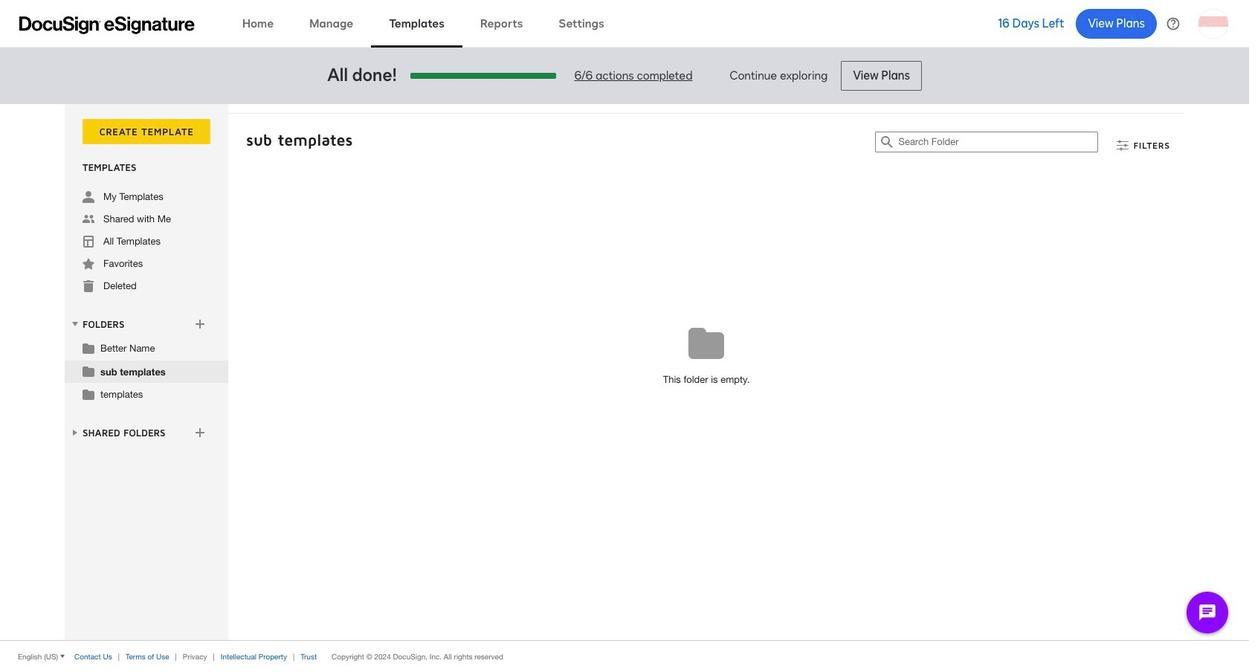 Task type: locate. For each thing, give the bounding box(es) containing it.
more info region
[[0, 640, 1249, 672]]

user image
[[83, 191, 94, 203]]

your uploaded profile image image
[[1199, 9, 1229, 38]]

star filled image
[[83, 258, 94, 270]]

trash image
[[83, 280, 94, 292]]

folder image up folder icon in the left of the page
[[83, 342, 94, 354]]

folder image
[[83, 342, 94, 354], [83, 388, 94, 400]]

0 vertical spatial folder image
[[83, 342, 94, 354]]

folder image down folder icon in the left of the page
[[83, 388, 94, 400]]

view shared folders image
[[69, 427, 81, 439]]

shared image
[[83, 213, 94, 225]]

1 vertical spatial folder image
[[83, 388, 94, 400]]



Task type: describe. For each thing, give the bounding box(es) containing it.
Search Folder text field
[[899, 132, 1098, 152]]

secondary navigation region
[[65, 104, 1188, 640]]

templates image
[[83, 236, 94, 248]]

1 folder image from the top
[[83, 342, 94, 354]]

2 folder image from the top
[[83, 388, 94, 400]]

docusign esignature image
[[19, 16, 195, 34]]

view folders image
[[69, 318, 81, 330]]

folder image
[[83, 365, 94, 377]]



Task type: vqa. For each thing, say whether or not it's contained in the screenshot.
Search text box at the top of page
no



